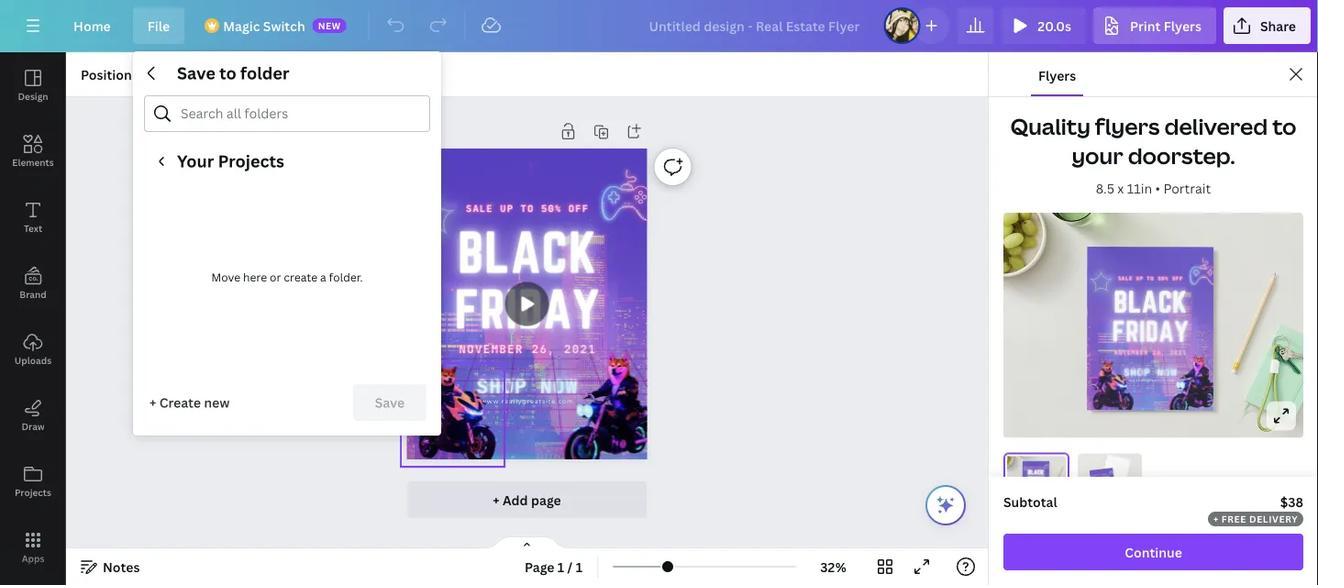 Task type: describe. For each thing, give the bounding box(es) containing it.
elements button
[[0, 118, 66, 184]]

8.5
[[1096, 179, 1115, 197]]

page
[[531, 491, 561, 509]]

0 horizontal spatial 26,
[[532, 342, 556, 356]]

home link
[[59, 7, 126, 44]]

page 1 / 1
[[525, 558, 583, 576]]

subtotal
[[1004, 493, 1058, 511]]

side panel tab list
[[0, 52, 66, 585]]

magic switch
[[223, 17, 305, 34]]

Design title text field
[[635, 7, 877, 44]]

1 1 from the left
[[558, 558, 565, 576]]

move
[[211, 270, 241, 285]]

save to folder
[[177, 62, 290, 84]]

flyers inside button
[[1039, 67, 1077, 84]]

2 1 from the left
[[576, 558, 583, 576]]

print flyers
[[1131, 17, 1202, 34]]

save for save
[[375, 394, 405, 412]]

print flyers button
[[1094, 7, 1217, 44]]

continue
[[1125, 544, 1183, 561]]

projects button
[[0, 449, 66, 515]]

32% button
[[804, 552, 863, 582]]

flyers button
[[1031, 52, 1084, 96]]

Search all folders search field
[[181, 96, 418, 131]]

shop inside shop now
[[1124, 366, 1151, 378]]

folder
[[240, 62, 290, 84]]

doorstep.
[[1128, 141, 1236, 171]]

1 horizontal spatial shop now
[[1124, 366, 1178, 379]]

new
[[318, 19, 341, 32]]

1 horizontal spatial www.reallygreatsite.com
[[1126, 378, 1175, 382]]

0 horizontal spatial shop
[[477, 375, 528, 398]]

x
[[1118, 179, 1124, 197]]

notes
[[103, 558, 140, 576]]

canva assistant image
[[935, 495, 957, 517]]

flyers
[[1096, 111, 1160, 141]]

a
[[320, 270, 326, 285]]

+ free delivery
[[1214, 513, 1299, 525]]

magic
[[223, 17, 260, 34]]

to inside quality flyers delivered to your doorstep. 8.5 x 11in • portrait
[[1273, 111, 1297, 141]]

elements
[[12, 156, 54, 168]]

page
[[525, 558, 555, 576]]

draw
[[21, 420, 45, 433]]

continue button
[[1004, 534, 1304, 571]]

2 horizontal spatial friday
[[1113, 316, 1189, 347]]

notes button
[[73, 552, 147, 582]]

share button
[[1224, 7, 1311, 44]]

apps button
[[0, 515, 66, 581]]

/
[[568, 558, 573, 576]]

delivered
[[1165, 111, 1268, 141]]

1 vertical spatial www.reallygreatsite.com
[[481, 398, 574, 405]]

quality flyers delivered to your doorstep. 8.5 x 11in • portrait
[[1011, 111, 1297, 197]]

share
[[1261, 17, 1297, 34]]

•
[[1156, 179, 1161, 197]]

0 horizontal spatial november 26, 2021
[[459, 342, 597, 356]]

1 horizontal spatial november
[[1115, 349, 1149, 356]]



Task type: vqa. For each thing, say whether or not it's contained in the screenshot.
Acme text field
no



Task type: locate. For each thing, give the bounding box(es) containing it.
apps
[[22, 552, 44, 565]]

1
[[558, 558, 565, 576], [576, 558, 583, 576]]

delivery
[[1250, 513, 1299, 525]]

1 horizontal spatial now
[[1158, 366, 1178, 379]]

20.0s
[[1038, 17, 1072, 34]]

+ add page button
[[407, 482, 647, 518]]

1 vertical spatial +
[[493, 491, 500, 509]]

design button
[[0, 52, 66, 118]]

1 right /
[[576, 558, 583, 576]]

0 horizontal spatial 2021
[[564, 342, 597, 356]]

portrait
[[1164, 179, 1212, 197]]

1 vertical spatial save
[[375, 394, 405, 412]]

1 left /
[[558, 558, 565, 576]]

or
[[270, 270, 281, 285]]

+
[[150, 394, 156, 412], [493, 491, 500, 509], [1214, 513, 1219, 525]]

uploads button
[[0, 317, 66, 383]]

flyers right print
[[1164, 17, 1202, 34]]

+ left create
[[150, 394, 156, 412]]

+ for + free delivery
[[1214, 513, 1219, 525]]

shop
[[1124, 366, 1151, 378], [477, 375, 528, 398]]

november 26, 2021
[[459, 342, 597, 356], [1115, 349, 1187, 356]]

1 horizontal spatial flyers
[[1164, 17, 1202, 34]]

www.reallygreatsite.com
[[1126, 378, 1175, 382], [481, 398, 574, 405]]

folder.
[[329, 270, 363, 285]]

create
[[284, 270, 318, 285]]

file
[[148, 17, 170, 34]]

free
[[1222, 513, 1247, 525]]

flyers inside dropdown button
[[1164, 17, 1202, 34]]

projects right your
[[218, 150, 284, 173]]

sale
[[466, 203, 494, 214], [1119, 275, 1133, 281], [1029, 467, 1032, 468], [1096, 475, 1099, 476]]

now
[[1158, 366, 1178, 379], [541, 375, 579, 398]]

create
[[159, 394, 201, 412]]

your
[[1072, 141, 1124, 171]]

0 horizontal spatial save
[[177, 62, 216, 84]]

here
[[243, 270, 267, 285]]

add
[[503, 491, 528, 509]]

32%
[[821, 558, 847, 576]]

1 horizontal spatial 2021
[[1170, 349, 1187, 356]]

switch
[[263, 17, 305, 34]]

1 vertical spatial flyers
[[1039, 67, 1077, 84]]

off
[[569, 203, 589, 214], [1173, 275, 1184, 282], [1041, 467, 1043, 468], [1106, 474, 1108, 475]]

0 horizontal spatial 1
[[558, 558, 565, 576]]

0 vertical spatial +
[[150, 394, 156, 412]]

save inside button
[[375, 394, 405, 412]]

projects
[[218, 150, 284, 173], [15, 486, 51, 499]]

black
[[458, 222, 597, 283], [1114, 285, 1188, 318], [1028, 469, 1044, 476], [1096, 475, 1110, 483]]

+ for + add page
[[493, 491, 500, 509]]

+ left the free
[[1214, 513, 1219, 525]]

26,
[[532, 342, 556, 356], [1153, 349, 1166, 356]]

2 vertical spatial +
[[1214, 513, 1219, 525]]

move here or create a folder.
[[211, 270, 363, 285]]

0 horizontal spatial www.reallygreatsite.com
[[481, 398, 574, 405]]

+ add page
[[493, 491, 561, 509]]

design
[[18, 90, 48, 102]]

flyers down "20.0s"
[[1039, 67, 1077, 84]]

show pages image
[[483, 536, 571, 551]]

now inside shop now
[[1158, 366, 1178, 379]]

1 horizontal spatial +
[[493, 491, 500, 509]]

1 horizontal spatial save
[[375, 394, 405, 412]]

shop now
[[1124, 366, 1178, 379], [477, 375, 579, 398]]

0 horizontal spatial shop now
[[477, 375, 579, 398]]

50%
[[541, 203, 562, 214], [1158, 275, 1169, 282], [1038, 467, 1040, 468], [1103, 474, 1106, 475]]

home
[[73, 17, 111, 34]]

quality
[[1011, 111, 1091, 141]]

brand button
[[0, 251, 66, 317]]

november
[[459, 342, 524, 356], [1115, 349, 1149, 356]]

text
[[24, 222, 42, 234]]

your projects
[[177, 150, 284, 173]]

+ create new
[[150, 394, 230, 412]]

1 horizontal spatial 26,
[[1153, 349, 1166, 356]]

uploads
[[15, 354, 52, 367]]

1 horizontal spatial shop
[[1124, 366, 1151, 378]]

+ left add
[[493, 491, 500, 509]]

2 horizontal spatial +
[[1214, 513, 1219, 525]]

1 horizontal spatial friday
[[1028, 476, 1045, 483]]

brand
[[20, 288, 47, 301]]

up
[[500, 203, 514, 214], [1137, 275, 1144, 282], [1033, 467, 1035, 468], [1099, 475, 1101, 476]]

0 vertical spatial flyers
[[1164, 17, 1202, 34]]

0 horizontal spatial flyers
[[1039, 67, 1077, 84]]

sale up to 50% off
[[466, 203, 589, 214], [1119, 275, 1184, 282], [1029, 467, 1043, 468], [1096, 474, 1108, 476]]

1 horizontal spatial projects
[[218, 150, 284, 173]]

your
[[177, 150, 214, 173]]

11in
[[1128, 179, 1153, 197]]

2021
[[564, 342, 597, 356], [1170, 349, 1187, 356]]

0 vertical spatial projects
[[218, 150, 284, 173]]

0 horizontal spatial now
[[541, 375, 579, 398]]

text button
[[0, 184, 66, 251]]

save button
[[353, 385, 427, 421]]

26, inside november 26, 2021
[[1153, 349, 1166, 356]]

1 vertical spatial projects
[[15, 486, 51, 499]]

save for save to folder
[[177, 62, 216, 84]]

0 vertical spatial www.reallygreatsite.com
[[1126, 378, 1175, 382]]

main menu bar
[[0, 0, 1319, 52]]

projects inside button
[[15, 486, 51, 499]]

0 horizontal spatial projects
[[15, 486, 51, 499]]

save
[[177, 62, 216, 84], [375, 394, 405, 412]]

1 horizontal spatial 1
[[576, 558, 583, 576]]

print
[[1131, 17, 1161, 34]]

friday
[[455, 280, 600, 338], [1113, 316, 1189, 347], [1028, 476, 1045, 483]]

+ create new button
[[148, 385, 232, 421]]

0 horizontal spatial friday
[[455, 280, 600, 338]]

flyers
[[1164, 17, 1202, 34], [1039, 67, 1077, 84]]

0 horizontal spatial +
[[150, 394, 156, 412]]

1 horizontal spatial november 26, 2021
[[1115, 349, 1187, 356]]

+ for + create new
[[150, 394, 156, 412]]

draw button
[[0, 383, 66, 449]]

0 horizontal spatial november
[[459, 342, 524, 356]]

projects up apps button
[[15, 486, 51, 499]]

colorful spotlight image
[[407, 176, 614, 501], [511, 180, 718, 505], [1087, 261, 1197, 433], [1142, 263, 1251, 435]]

position button
[[73, 60, 139, 89]]

2021 inside november 26, 2021
[[1170, 349, 1187, 356]]

new
[[204, 394, 230, 412]]

file button
[[133, 7, 185, 44]]

$38
[[1281, 493, 1304, 511]]

to
[[219, 62, 237, 84], [1273, 111, 1297, 141], [521, 203, 535, 214], [1148, 275, 1155, 282], [1036, 467, 1037, 468], [1101, 474, 1103, 476]]

position
[[81, 66, 132, 83]]

0 vertical spatial save
[[177, 62, 216, 84]]

20.0s button
[[1001, 7, 1086, 44]]



